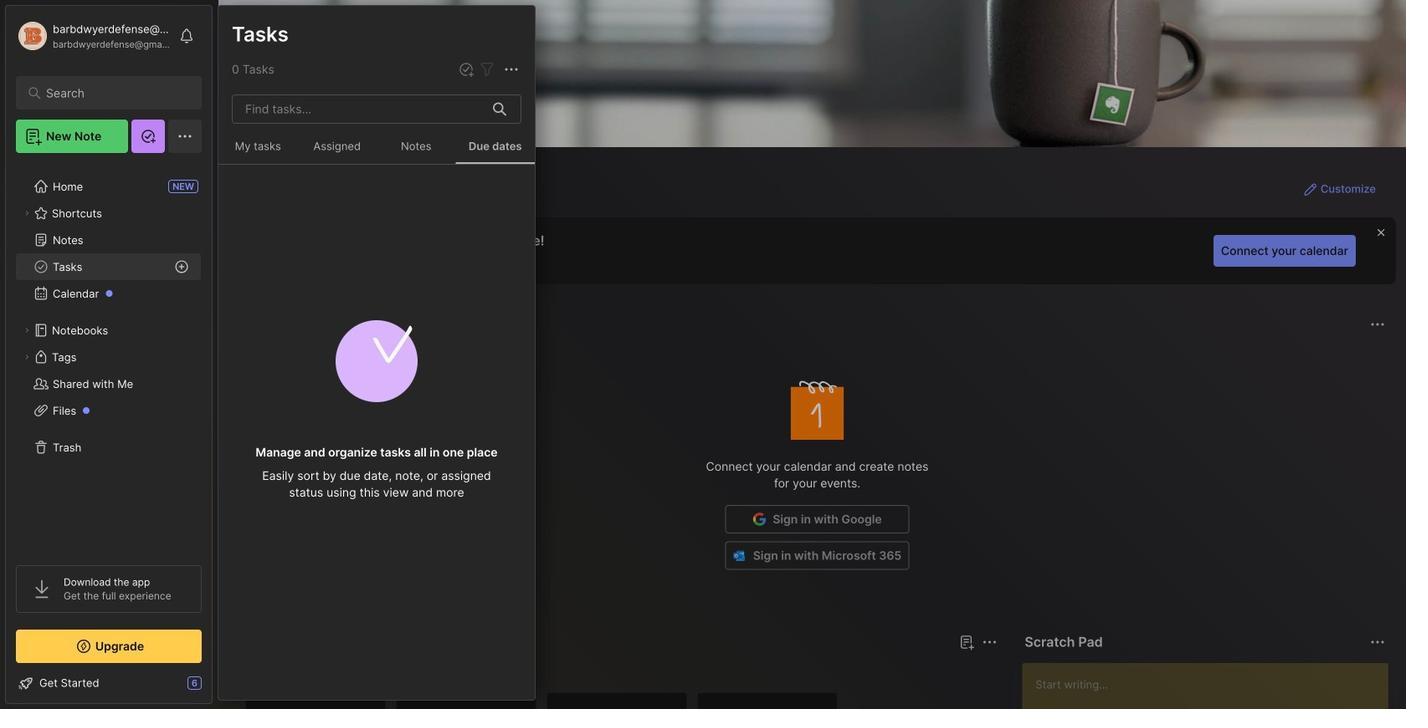 Task type: locate. For each thing, give the bounding box(es) containing it.
Help and Learning task checklist field
[[6, 670, 212, 697]]

new task image
[[458, 61, 475, 78]]

tree
[[6, 163, 212, 551]]

Account field
[[16, 19, 171, 53]]

click to collapse image
[[211, 679, 224, 699]]

Filter tasks field
[[477, 59, 497, 80]]

tab
[[249, 663, 298, 683]]

main element
[[0, 0, 218, 710]]

Start writing… text field
[[1036, 664, 1388, 710]]

None search field
[[46, 83, 180, 103]]

Find tasks… text field
[[235, 95, 483, 123]]

Search text field
[[46, 85, 180, 101]]

row group
[[245, 693, 848, 710]]



Task type: vqa. For each thing, say whether or not it's contained in the screenshot.
Help and Learning task checklist field
yes



Task type: describe. For each thing, give the bounding box(es) containing it.
expand tags image
[[22, 352, 32, 362]]

expand notebooks image
[[22, 326, 32, 336]]

tree inside main element
[[6, 163, 212, 551]]

filter tasks image
[[477, 60, 497, 80]]

more actions and view options image
[[501, 60, 521, 80]]

More actions and view options field
[[497, 59, 521, 80]]

none search field inside main element
[[46, 83, 180, 103]]



